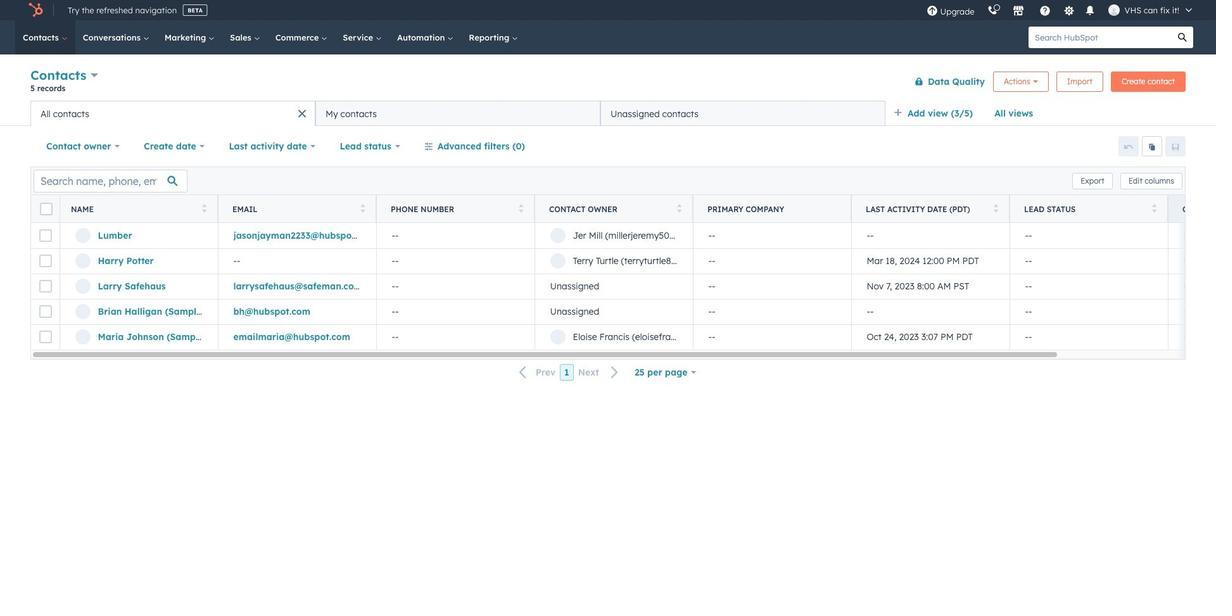 Task type: describe. For each thing, give the bounding box(es) containing it.
6 press to sort. element from the left
[[1152, 204, 1157, 214]]

press to sort. image for second press to sort. 'element' from left
[[360, 204, 365, 213]]

Search HubSpot search field
[[1029, 27, 1172, 48]]

press to sort. image for fourth press to sort. 'element' from right
[[518, 204, 523, 213]]

1 press to sort. element from the left
[[202, 204, 207, 214]]

1 press to sort. image from the left
[[677, 204, 682, 213]]

2 press to sort. element from the left
[[360, 204, 365, 214]]

jer mill image
[[1108, 4, 1120, 16]]

pagination navigation
[[512, 364, 626, 381]]

press to sort. image for sixth press to sort. 'element' from the right
[[202, 204, 207, 213]]



Task type: locate. For each thing, give the bounding box(es) containing it.
banner
[[30, 65, 1186, 101]]

press to sort. element
[[202, 204, 207, 214], [360, 204, 365, 214], [518, 204, 523, 214], [677, 204, 682, 214], [994, 204, 998, 214], [1152, 204, 1157, 214]]

marketplaces image
[[1013, 6, 1024, 17]]

2 press to sort. image from the left
[[360, 204, 365, 213]]

0 horizontal spatial press to sort. image
[[202, 204, 207, 213]]

press to sort. image
[[202, 204, 207, 213], [360, 204, 365, 213], [518, 204, 523, 213]]

Search name, phone, email addresses, or company search field
[[34, 169, 188, 192]]

0 horizontal spatial press to sort. image
[[677, 204, 682, 213]]

2 press to sort. image from the left
[[994, 204, 998, 213]]

2 horizontal spatial press to sort. image
[[518, 204, 523, 213]]

3 press to sort. image from the left
[[518, 204, 523, 213]]

menu
[[920, 0, 1201, 20]]

2 horizontal spatial press to sort. image
[[1152, 204, 1157, 213]]

5 press to sort. element from the left
[[994, 204, 998, 214]]

press to sort. image
[[677, 204, 682, 213], [994, 204, 998, 213], [1152, 204, 1157, 213]]

4 press to sort. element from the left
[[677, 204, 682, 214]]

3 press to sort. element from the left
[[518, 204, 523, 214]]

3 press to sort. image from the left
[[1152, 204, 1157, 213]]

1 horizontal spatial press to sort. image
[[360, 204, 365, 213]]

1 press to sort. image from the left
[[202, 204, 207, 213]]

column header
[[693, 195, 852, 223]]

1 horizontal spatial press to sort. image
[[994, 204, 998, 213]]



Task type: vqa. For each thing, say whether or not it's contained in the screenshot.
For
no



